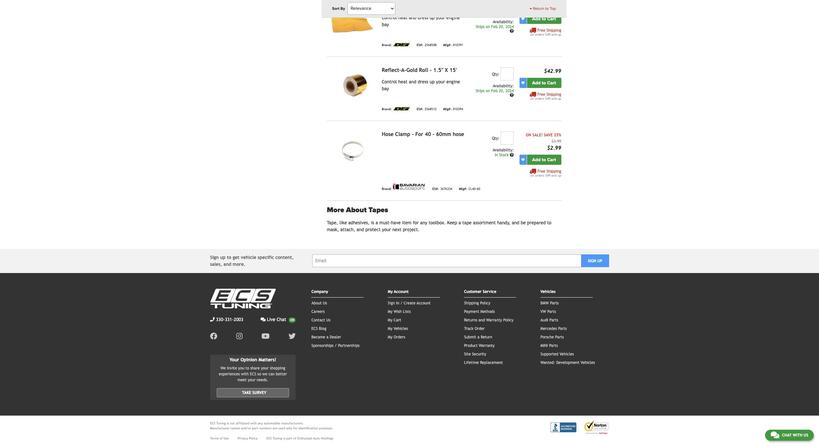Task type: vqa. For each thing, say whether or not it's contained in the screenshot.
the right 'WORK'
no



Task type: describe. For each thing, give the bounding box(es) containing it.
terms of use
[[210, 437, 229, 440]]

service
[[483, 289, 497, 294]]

question circle image
[[510, 93, 514, 97]]

2 20, from the top
[[499, 89, 505, 93]]

1 ships from the top
[[476, 24, 485, 29]]

instagram logo image
[[236, 333, 243, 340]]

protect
[[366, 227, 381, 232]]

parts for vw parts
[[547, 309, 556, 314]]

customer service
[[464, 289, 497, 294]]

add to cart button for $25.99
[[527, 14, 561, 24]]

1 feb from the top
[[491, 24, 498, 29]]

order
[[475, 326, 485, 331]]

wanted:
[[541, 360, 555, 365]]

needs.
[[257, 378, 268, 382]]

parts for porsche parts
[[555, 335, 564, 339]]

tape, like adhesives, is a must-have item for any toolbox. keep a tape assortment handy, and be prepared to mask, attach, and protect your next project.
[[327, 220, 552, 232]]

gold for sheet
[[407, 3, 418, 9]]

sign up button
[[581, 255, 609, 267]]

control heat and dress up your engine bay for sheet
[[382, 15, 460, 27]]

and/or
[[241, 426, 251, 430]]

1 horizontal spatial in
[[495, 153, 498, 157]]

parts for audi parts
[[550, 318, 558, 322]]

policy for privacy policy
[[249, 437, 258, 440]]

auto
[[313, 437, 320, 440]]

1 vertical spatial return
[[481, 335, 492, 339]]

shipping policy
[[464, 301, 490, 305]]

have
[[391, 220, 401, 225]]

mini parts link
[[541, 343, 558, 348]]

1 ships on feb 20, 2024 from the top
[[476, 24, 514, 29]]

010394
[[453, 107, 463, 111]]

330-331-2003 link
[[210, 316, 243, 323]]

Email email field
[[312, 255, 581, 267]]

to down return to top
[[542, 16, 546, 21]]

for inside tape, like adhesives, is a must-have item for any toolbox. keep a tape assortment handy, and be prepared to mask, attach, and protect your next project.
[[413, 220, 419, 225]]

porsche
[[541, 335, 554, 339]]

ecs blog link
[[312, 326, 326, 331]]

2 ships on feb 20, 2024 from the top
[[476, 89, 514, 93]]

bavarian autosport - corporate logo image
[[393, 184, 426, 190]]

to inside sign up to get vehicle specific content, sales, and more.
[[227, 255, 231, 260]]

share
[[250, 366, 260, 370]]

sign for sign up
[[588, 259, 596, 263]]

ecs inside we invite you to share your shopping experiences with ecs so we can better meet your needs.
[[250, 372, 256, 376]]

toolbox.
[[429, 220, 446, 225]]

cart down wish
[[394, 318, 401, 322]]

parts for bmw parts
[[550, 301, 559, 305]]

my wish lists
[[388, 309, 411, 314]]

0 vertical spatial account
[[394, 289, 409, 294]]

hose clamp - for 40 - 60mm hose link
[[382, 131, 464, 137]]

1 vertical spatial in
[[396, 301, 399, 305]]

product warranty
[[464, 343, 495, 348]]

by
[[341, 6, 345, 11]]

get
[[233, 255, 240, 260]]

ecs for ecs tuning is part of enthusiast auto holdings
[[267, 437, 272, 440]]

take survey button
[[217, 388, 289, 397]]

mercedes
[[541, 326, 557, 331]]

about us link
[[312, 301, 327, 305]]

like
[[340, 220, 347, 225]]

keep
[[447, 220, 457, 225]]

my wish lists link
[[388, 309, 411, 314]]

parts for mini parts
[[549, 343, 558, 348]]

hose clamp - for 40 - 60mm hose
[[382, 131, 464, 137]]

track
[[464, 326, 474, 331]]

returns and warranty policy link
[[464, 318, 514, 322]]

my for my cart
[[388, 318, 393, 322]]

phone image
[[210, 317, 215, 322]]

sort
[[332, 6, 340, 11]]

add to wish list image for $42.99
[[522, 81, 525, 84]]

2568512
[[425, 107, 437, 111]]

3 add to cart button from the top
[[527, 155, 561, 165]]

qty: for stock
[[492, 136, 500, 141]]

we
[[262, 372, 267, 376]]

with inside we invite you to share your shopping experiences with ecs so we can better meet your needs.
[[241, 372, 249, 376]]

more
[[327, 206, 344, 214]]

any inside "ecs tuning is not affiliated with any automobile manufacturers. manufacturer names and/or part numbers are used only for identification purposes."
[[258, 422, 263, 425]]

ecs tuning image
[[210, 289, 276, 308]]

vehicles up orders
[[394, 326, 408, 331]]

1 availability: from the top
[[493, 20, 514, 24]]

holdings
[[321, 437, 333, 440]]

returns
[[464, 318, 477, 322]]

free for $25.99
[[538, 28, 545, 33]]

3 free from the top
[[538, 169, 545, 174]]

3 add from the top
[[532, 157, 541, 162]]

shipping down top
[[547, 28, 561, 33]]

return inside "return to top" link
[[533, 6, 544, 11]]

manufacturer
[[210, 426, 230, 430]]

sign up to get vehicle specific content, sales, and more.
[[210, 255, 294, 267]]

2 of from the left
[[293, 437, 296, 440]]

x for 15'
[[445, 67, 448, 73]]

0 horizontal spatial /
[[335, 343, 337, 348]]

heat for sheet
[[398, 15, 408, 20]]

1 2024 from the top
[[506, 24, 514, 29]]

ecs blog
[[312, 326, 326, 331]]

bay for reflect-a-gold sheet - 12" x 12"
[[382, 22, 389, 27]]

you
[[238, 366, 244, 370]]

2568508
[[425, 43, 437, 47]]

partnerships
[[338, 343, 360, 348]]

sponsorships / partnerships
[[312, 343, 360, 348]]

we invite you to share your shopping experiences with ecs so we can better meet your needs.
[[219, 366, 287, 382]]

us for about us
[[323, 301, 327, 305]]

add to cart for $25.99
[[532, 16, 556, 21]]

and down top
[[551, 33, 557, 36]]

es#: 2568508
[[417, 43, 437, 47]]

- left for
[[412, 131, 414, 137]]

privacy
[[238, 437, 248, 440]]

a- for roll
[[401, 67, 407, 73]]

lifetime replacement
[[464, 360, 503, 365]]

shipping down $2.99 at the right top of the page
[[547, 169, 561, 174]]

1 vertical spatial chat
[[782, 433, 792, 438]]

site security link
[[464, 352, 486, 357]]

mini parts
[[541, 343, 558, 348]]

es#2568512 - 010394 - reflect-a-gold roll - 1.5" x 15' - control heat and dress up your engine bay - dei - audi bmw volkswagen mercedes benz mini porsche image
[[327, 67, 377, 105]]

payment methods link
[[464, 309, 495, 314]]

and down adhesives,
[[357, 227, 364, 232]]

my for my account
[[388, 289, 393, 294]]

$2.99
[[547, 145, 561, 151]]

terms
[[210, 437, 219, 440]]

submit a return link
[[464, 335, 492, 339]]

to down $42.99
[[542, 80, 546, 86]]

$49 for $25.99
[[545, 33, 551, 36]]

1 vertical spatial account
[[417, 301, 431, 305]]

question circle image for in stock
[[510, 153, 514, 157]]

bmw parts link
[[541, 301, 559, 305]]

your opinion matters!
[[230, 357, 276, 362]]

mfg#: for 1.5"
[[443, 107, 452, 111]]

x for 12"
[[448, 3, 451, 9]]

3 add to cart from the top
[[532, 157, 556, 162]]

only
[[286, 426, 292, 430]]

shipping down $42.99
[[547, 92, 561, 97]]

brand: for reflect-a-gold sheet - 12" x 12"
[[382, 43, 392, 47]]

2 feb from the top
[[491, 89, 498, 93]]

cart down $2.99 at the right top of the page
[[547, 157, 556, 162]]

take
[[242, 390, 251, 395]]

my orders
[[388, 335, 405, 339]]

add to wish list image
[[522, 158, 525, 161]]

on
[[526, 133, 531, 137]]

your down the 1.5"
[[436, 79, 445, 84]]

opinion
[[241, 357, 257, 362]]

and up the order
[[479, 318, 485, 322]]

3 $49 from the top
[[545, 174, 551, 177]]

availability: for ships on feb 20, 2024
[[493, 84, 514, 88]]

orders for $42.99
[[535, 97, 544, 100]]

shopping
[[270, 366, 285, 370]]

tuning for not
[[216, 422, 226, 425]]

sort by
[[332, 6, 345, 11]]

control heat and dress up your engine bay for roll
[[382, 79, 460, 91]]

a left tape
[[459, 220, 461, 225]]

sales,
[[210, 262, 222, 267]]

tuning for part
[[273, 437, 282, 440]]

es#: 3676334
[[432, 187, 452, 191]]

wanted: development vehicles link
[[541, 360, 595, 365]]

audi parts link
[[541, 318, 558, 322]]

live chat link
[[261, 316, 296, 323]]

1.5"
[[433, 67, 443, 73]]

$3.99
[[552, 139, 561, 143]]

sale!
[[533, 133, 543, 137]]

control for reflect-a-gold sheet - 12" x 12"
[[382, 15, 397, 20]]

parts for mercedes parts
[[558, 326, 567, 331]]

1 of from the left
[[220, 437, 223, 440]]

control for reflect-a-gold roll - 1.5" x 15'
[[382, 79, 397, 84]]

to down on sale!                         save 25% $3.99 $2.99
[[542, 157, 546, 162]]

us for contact us
[[326, 318, 331, 322]]

comments image for chat
[[771, 431, 780, 439]]

reflect- for reflect-a-gold sheet - 12" x 12"
[[382, 3, 401, 9]]

es#3676334 - cl40-60 - hose clamp - for 40 - 60mm hose - bavarian autosport - audi bmw volkswagen mercedes benz mini porsche image
[[327, 131, 377, 169]]

your
[[230, 357, 239, 362]]

become
[[312, 335, 325, 339]]

0 vertical spatial chat
[[277, 317, 286, 322]]

1 horizontal spatial /
[[401, 301, 403, 305]]

next
[[392, 227, 402, 232]]

my for my vehicles
[[388, 326, 393, 331]]

sign for sign up to get vehicle specific content, sales, and more.
[[210, 255, 219, 260]]

chat with us link
[[765, 430, 814, 441]]

a- for sheet
[[401, 3, 407, 9]]

to inside tape, like adhesives, is a must-have item for any toolbox. keep a tape assortment handy, and be prepared to mask, attach, and protect your next project.
[[547, 220, 552, 225]]

vehicles up bmw parts link
[[541, 289, 556, 294]]

1 vertical spatial about
[[312, 301, 322, 305]]

free shipping on orders $49 and up for $25.99
[[531, 28, 561, 36]]

sponsorships
[[312, 343, 334, 348]]

returns and warranty policy
[[464, 318, 514, 322]]



Task type: locate. For each thing, give the bounding box(es) containing it.
return right caret up icon on the right
[[533, 6, 544, 11]]

0 vertical spatial comments image
[[261, 317, 266, 322]]

gold left roll on the top of the page
[[407, 67, 418, 73]]

2 vertical spatial es#:
[[432, 187, 439, 191]]

0 horizontal spatial is
[[227, 422, 229, 425]]

better
[[276, 372, 287, 376]]

1 add from the top
[[532, 16, 541, 21]]

2024
[[506, 24, 514, 29], [506, 89, 514, 93]]

2 vertical spatial add to cart button
[[527, 155, 561, 165]]

cart down top
[[547, 16, 556, 21]]

1 vertical spatial control heat and dress up your engine bay
[[382, 79, 460, 91]]

and down $42.99
[[551, 97, 557, 100]]

1 my from the top
[[388, 289, 393, 294]]

0 vertical spatial part
[[252, 426, 258, 430]]

with
[[241, 372, 249, 376], [250, 422, 257, 425], [793, 433, 803, 438]]

3 free shipping on orders $49 and up from the top
[[531, 169, 561, 177]]

account right 'create' at the bottom of the page
[[417, 301, 431, 305]]

cart down $42.99
[[547, 80, 556, 86]]

2 vertical spatial mfg#:
[[459, 187, 467, 191]]

2 availability: from the top
[[493, 84, 514, 88]]

and down reflect-a-gold sheet - 12" x 12" link
[[409, 15, 416, 20]]

4 my from the top
[[388, 326, 393, 331]]

add to cart for $42.99
[[532, 80, 556, 86]]

terms of use link
[[210, 436, 229, 441]]

1 vertical spatial ships on feb 20, 2024
[[476, 89, 514, 93]]

can
[[269, 372, 275, 376]]

2 control heat and dress up your engine bay from the top
[[382, 79, 460, 91]]

0 vertical spatial add
[[532, 16, 541, 21]]

availability: for in stock
[[493, 148, 514, 152]]

and down $2.99 at the right top of the page
[[551, 174, 557, 177]]

0 vertical spatial control heat and dress up your engine bay
[[382, 15, 460, 27]]

to right prepared
[[547, 220, 552, 225]]

any left toolbox.
[[420, 220, 427, 225]]

identification
[[298, 426, 318, 430]]

2 dei - corporate logo image from the top
[[393, 107, 410, 110]]

return
[[533, 6, 544, 11], [481, 335, 492, 339]]

add for $25.99
[[532, 16, 541, 21]]

2 vertical spatial with
[[793, 433, 803, 438]]

is inside tape, like adhesives, is a must-have item for any toolbox. keep a tape assortment handy, and be prepared to mask, attach, and protect your next project.
[[371, 220, 374, 225]]

cart
[[547, 16, 556, 21], [547, 80, 556, 86], [547, 157, 556, 162], [394, 318, 401, 322]]

1 add to cart button from the top
[[527, 14, 561, 24]]

ecs tuning is part of enthusiast auto holdings
[[267, 437, 333, 440]]

and left be
[[512, 220, 519, 225]]

dress down reflect-a-gold sheet - 12" x 12"
[[418, 15, 428, 20]]

warranty
[[486, 318, 502, 322], [479, 343, 495, 348]]

vehicles right the development
[[581, 360, 595, 365]]

2 2024 from the top
[[506, 89, 514, 93]]

ecs down the numbers
[[267, 437, 272, 440]]

free down $42.99
[[538, 92, 545, 97]]

1 gold from the top
[[407, 3, 418, 9]]

a- left sheet
[[401, 3, 407, 9]]

2 $49 from the top
[[545, 97, 551, 100]]

my vehicles link
[[388, 326, 408, 331]]

a up the protect
[[376, 220, 378, 225]]

0 vertical spatial x
[[448, 3, 451, 9]]

return down the order
[[481, 335, 492, 339]]

tapes
[[369, 206, 388, 214]]

for up project. in the bottom of the page
[[413, 220, 419, 225]]

2 heat from the top
[[398, 79, 408, 84]]

audi parts
[[541, 318, 558, 322]]

2 vertical spatial availability:
[[493, 148, 514, 152]]

to inside we invite you to share your shopping experiences with ecs so we can better meet your needs.
[[246, 366, 249, 370]]

for down 'manufacturers.' at left
[[293, 426, 297, 430]]

in left stock
[[495, 153, 498, 157]]

1 a- from the top
[[401, 3, 407, 9]]

more about tapes
[[327, 206, 388, 214]]

0 vertical spatial ships
[[476, 24, 485, 29]]

add to wish list image for $25.99
[[522, 17, 525, 20]]

chat with us
[[782, 433, 809, 438]]

0 vertical spatial with
[[241, 372, 249, 376]]

gold for roll
[[407, 67, 418, 73]]

my orders link
[[388, 335, 405, 339]]

es#: left 2568508
[[417, 43, 423, 47]]

0 vertical spatial policy
[[480, 301, 490, 305]]

add to cart down $2.99 at the right top of the page
[[532, 157, 556, 162]]

tuning
[[216, 422, 226, 425], [273, 437, 282, 440]]

330-331-2003
[[216, 317, 243, 322]]

ecs inside "ecs tuning is not affiliated with any automobile manufacturers. manufacturer names and/or part numbers are used only for identification purposes."
[[210, 422, 215, 425]]

3 brand: from the top
[[382, 187, 392, 191]]

control
[[382, 15, 397, 20], [382, 79, 397, 84]]

my cart
[[388, 318, 401, 322]]

blog
[[319, 326, 326, 331]]

engine for 12"
[[447, 15, 460, 20]]

comments image inside chat with us link
[[771, 431, 780, 439]]

sign inside 'button'
[[588, 259, 596, 263]]

20,
[[499, 24, 505, 29], [499, 89, 505, 93]]

$49 down return to top
[[545, 33, 551, 36]]

warranty down the methods
[[486, 318, 502, 322]]

dei - corporate logo image
[[393, 43, 410, 46], [393, 107, 410, 110]]

0 horizontal spatial part
[[252, 426, 258, 430]]

my vehicles
[[388, 326, 408, 331]]

my for my orders
[[388, 335, 393, 339]]

engine down '15''
[[447, 79, 460, 84]]

youtube logo image
[[262, 333, 270, 340]]

adhesives,
[[348, 220, 370, 225]]

1 qty: from the top
[[492, 72, 500, 76]]

1 vertical spatial warranty
[[479, 343, 495, 348]]

2 qty: from the top
[[492, 136, 500, 141]]

part right and/or
[[252, 426, 258, 430]]

shipping up payment
[[464, 301, 479, 305]]

free shipping on orders $49 and up for $42.99
[[531, 92, 561, 100]]

0 vertical spatial in
[[495, 153, 498, 157]]

my account
[[388, 289, 409, 294]]

comments image inside live chat link
[[261, 317, 266, 322]]

names
[[231, 426, 240, 430]]

audi
[[541, 318, 548, 322]]

add to cart down return to top
[[532, 16, 556, 21]]

your right meet on the bottom left
[[248, 378, 256, 382]]

2 control from the top
[[382, 79, 397, 84]]

1 vertical spatial control
[[382, 79, 397, 84]]

0 vertical spatial warranty
[[486, 318, 502, 322]]

in stock
[[495, 153, 510, 157]]

dress down roll on the top of the page
[[418, 79, 428, 84]]

1 add to wish list image from the top
[[522, 17, 525, 20]]

policy for shipping policy
[[480, 301, 490, 305]]

1 horizontal spatial of
[[293, 437, 296, 440]]

0 horizontal spatial of
[[220, 437, 223, 440]]

free down on sale!                         save 25% $3.99 $2.99
[[538, 169, 545, 174]]

0 horizontal spatial with
[[241, 372, 249, 376]]

dei - corporate logo image left es#: 2568512
[[393, 107, 410, 110]]

up inside sign up to get vehicle specific content, sales, and more.
[[220, 255, 226, 260]]

1 control heat and dress up your engine bay from the top
[[382, 15, 460, 27]]

1 horizontal spatial about
[[346, 206, 367, 214]]

track order link
[[464, 326, 485, 331]]

25%
[[554, 133, 561, 137]]

lists
[[403, 309, 411, 314]]

reflect- for reflect-a-gold roll - 1.5" x 15'
[[382, 67, 401, 73]]

/ left 'create' at the bottom of the page
[[401, 301, 403, 305]]

0 vertical spatial tuning
[[216, 422, 226, 425]]

vw parts link
[[541, 309, 556, 314]]

1 dei - corporate logo image from the top
[[393, 43, 410, 46]]

2 vertical spatial add
[[532, 157, 541, 162]]

1 vertical spatial /
[[335, 343, 337, 348]]

add to cart button for $42.99
[[527, 78, 561, 88]]

my up my vehicles
[[388, 318, 393, 322]]

0 vertical spatial dei - corporate logo image
[[393, 43, 410, 46]]

- right roll on the top of the page
[[430, 67, 432, 73]]

of left use
[[220, 437, 223, 440]]

1 12" from the left
[[438, 3, 446, 9]]

0 vertical spatial /
[[401, 301, 403, 305]]

submit
[[464, 335, 476, 339]]

tuning down are
[[273, 437, 282, 440]]

gold left sheet
[[407, 3, 418, 9]]

careers
[[312, 309, 325, 314]]

is for ecs tuning is not affiliated with any automobile manufacturers. manufacturer names and/or part numbers are used only for identification purposes.
[[227, 422, 229, 425]]

is for ecs tuning is part of enthusiast auto holdings
[[283, 437, 285, 440]]

reflect-a-gold sheet - 12" x 12"
[[382, 3, 460, 9]]

is up the protect
[[371, 220, 374, 225]]

2 vertical spatial $49
[[545, 174, 551, 177]]

any inside tape, like adhesives, is a must-have item for any toolbox. keep a tape assortment handy, and be prepared to mask, attach, and protect your next project.
[[420, 220, 427, 225]]

is inside "ecs tuning is not affiliated with any automobile manufacturers. manufacturer names and/or part numbers are used only for identification purposes."
[[227, 422, 229, 425]]

engine up mfg#: 010391
[[447, 15, 460, 20]]

brand: for reflect-a-gold roll - 1.5" x 15'
[[382, 107, 392, 111]]

2 add to cart button from the top
[[527, 78, 561, 88]]

1 control from the top
[[382, 15, 397, 20]]

dei - corporate logo image for sheet
[[393, 43, 410, 46]]

1 horizontal spatial part
[[286, 437, 292, 440]]

0 horizontal spatial return
[[481, 335, 492, 339]]

0 horizontal spatial tuning
[[216, 422, 226, 425]]

1 vertical spatial $49
[[545, 97, 551, 100]]

330-
[[216, 317, 225, 322]]

0 vertical spatial brand:
[[382, 43, 392, 47]]

2 horizontal spatial with
[[793, 433, 803, 438]]

a right submit
[[478, 335, 480, 339]]

2 vertical spatial us
[[804, 433, 809, 438]]

0 vertical spatial gold
[[407, 3, 418, 9]]

1 free shipping on orders $49 and up from the top
[[531, 28, 561, 36]]

vehicles up wanted: development vehicles
[[560, 352, 574, 357]]

1 horizontal spatial is
[[283, 437, 285, 440]]

1 vertical spatial engine
[[447, 79, 460, 84]]

meet
[[238, 378, 247, 382]]

2 add from the top
[[532, 80, 541, 86]]

2 horizontal spatial is
[[371, 220, 374, 225]]

of left enthusiast
[[293, 437, 296, 440]]

mfg#: 010394
[[443, 107, 463, 111]]

1 vertical spatial with
[[250, 422, 257, 425]]

add to wish list image
[[522, 17, 525, 20], [522, 81, 525, 84]]

0 vertical spatial add to cart button
[[527, 14, 561, 24]]

0 vertical spatial ships on feb 20, 2024
[[476, 24, 514, 29]]

any up the numbers
[[258, 422, 263, 425]]

free shipping on orders $49 and up down return to top
[[531, 28, 561, 36]]

2 gold from the top
[[407, 67, 418, 73]]

question circle image for ships on feb 20, 2024
[[510, 29, 514, 33]]

1 orders from the top
[[535, 33, 544, 36]]

1 horizontal spatial account
[[417, 301, 431, 305]]

payment
[[464, 309, 479, 314]]

1 vertical spatial free
[[538, 92, 545, 97]]

comments image left live
[[261, 317, 266, 322]]

and inside sign up to get vehicle specific content, sales, and more.
[[224, 262, 231, 267]]

0 vertical spatial 2024
[[506, 24, 514, 29]]

roll
[[419, 67, 428, 73]]

2 add to wish list image from the top
[[522, 81, 525, 84]]

es#: left the 3676334
[[432, 187, 439, 191]]

x right sheet
[[448, 3, 451, 9]]

survey
[[252, 390, 266, 395]]

1 vertical spatial part
[[286, 437, 292, 440]]

2 reflect- from the top
[[382, 67, 401, 73]]

in up wish
[[396, 301, 399, 305]]

parts up porsche parts
[[558, 326, 567, 331]]

2 vertical spatial add to cart
[[532, 157, 556, 162]]

1 20, from the top
[[499, 24, 505, 29]]

ecs for ecs tuning is not affiliated with any automobile manufacturers. manufacturer names and/or part numbers are used only for identification purposes.
[[210, 422, 215, 425]]

1 vertical spatial heat
[[398, 79, 408, 84]]

1 engine from the top
[[447, 15, 460, 20]]

es#: left 2568512
[[417, 107, 423, 111]]

1 vertical spatial feb
[[491, 89, 498, 93]]

caret up image
[[530, 7, 532, 10]]

1 free from the top
[[538, 28, 545, 33]]

0 vertical spatial orders
[[535, 33, 544, 36]]

dei - corporate logo image left es#: 2568508
[[393, 43, 410, 46]]

0 vertical spatial free shipping on orders $49 and up
[[531, 28, 561, 36]]

careers link
[[312, 309, 325, 314]]

return to top
[[532, 6, 556, 11]]

5 my from the top
[[388, 335, 393, 339]]

warranty up security
[[479, 343, 495, 348]]

None number field
[[501, 3, 514, 16], [501, 67, 514, 80], [501, 131, 514, 144], [501, 3, 514, 16], [501, 67, 514, 80], [501, 131, 514, 144]]

my for my wish lists
[[388, 309, 393, 314]]

free for $42.99
[[538, 92, 545, 97]]

1 horizontal spatial sign
[[388, 301, 395, 305]]

2 dress from the top
[[418, 79, 428, 84]]

add for $42.99
[[532, 80, 541, 86]]

sign for sign in / create account
[[388, 301, 395, 305]]

- right 40
[[433, 131, 435, 137]]

2 free shipping on orders $49 and up from the top
[[531, 92, 561, 100]]

bay for reflect-a-gold roll - 1.5" x 15'
[[382, 86, 389, 91]]

1 horizontal spatial return
[[533, 6, 544, 11]]

content,
[[275, 255, 294, 260]]

1 horizontal spatial with
[[250, 422, 257, 425]]

0 vertical spatial engine
[[447, 15, 460, 20]]

account up sign in / create account link
[[394, 289, 409, 294]]

be
[[521, 220, 526, 225]]

mfg#:
[[443, 43, 452, 47], [443, 107, 452, 111], [459, 187, 467, 191]]

reflect-a-gold roll - 1.5" x 15'
[[382, 67, 457, 73]]

more.
[[233, 262, 246, 267]]

porsche parts
[[541, 335, 564, 339]]

replacement
[[480, 360, 503, 365]]

ecs tuning is not affiliated with any automobile manufacturers. manufacturer names and/or part numbers are used only for identification purposes.
[[210, 422, 333, 430]]

comments image
[[261, 317, 266, 322], [771, 431, 780, 439]]

1 reflect- from the top
[[382, 3, 401, 9]]

3 availability: from the top
[[493, 148, 514, 152]]

your inside tape, like adhesives, is a must-have item for any toolbox. keep a tape assortment handy, and be prepared to mask, attach, and protect your next project.
[[382, 227, 391, 232]]

0 vertical spatial control
[[382, 15, 397, 20]]

1 vertical spatial bay
[[382, 86, 389, 91]]

0 vertical spatial free
[[538, 28, 545, 33]]

must-
[[380, 220, 391, 225]]

2 my from the top
[[388, 309, 393, 314]]

1 horizontal spatial 12"
[[452, 3, 460, 9]]

my left orders
[[388, 335, 393, 339]]

2 add to cart from the top
[[532, 80, 556, 86]]

tuning up manufacturer
[[216, 422, 226, 425]]

mfg#: left 010394
[[443, 107, 452, 111]]

privacy policy link
[[238, 436, 258, 441]]

dress for sheet
[[418, 15, 428, 20]]

account
[[394, 289, 409, 294], [417, 301, 431, 305]]

0 horizontal spatial chat
[[277, 317, 286, 322]]

0 horizontal spatial for
[[293, 426, 297, 430]]

1 vertical spatial 2024
[[506, 89, 514, 93]]

0 horizontal spatial 12"
[[438, 3, 446, 9]]

heat down reflect-a-gold sheet - 12" x 12" link
[[398, 15, 408, 20]]

dei - corporate logo image for roll
[[393, 107, 410, 110]]

numbers
[[259, 426, 272, 430]]

engine for 15'
[[447, 79, 460, 84]]

2 engine from the top
[[447, 79, 460, 84]]

1 vertical spatial comments image
[[771, 431, 780, 439]]

comments image for live
[[261, 317, 266, 322]]

0 horizontal spatial account
[[394, 289, 409, 294]]

1 vertical spatial a-
[[401, 67, 407, 73]]

question circle image
[[510, 29, 514, 33], [510, 153, 514, 157]]

ecs up manufacturer
[[210, 422, 215, 425]]

are
[[273, 426, 277, 430]]

supported vehicles
[[541, 352, 574, 357]]

2 bay from the top
[[382, 86, 389, 91]]

1 vertical spatial add to cart
[[532, 80, 556, 86]]

facebook logo image
[[210, 333, 217, 340]]

es#: for sheet
[[417, 43, 423, 47]]

parts down porsche parts
[[549, 343, 558, 348]]

1 brand: from the top
[[382, 43, 392, 47]]

your down reflect-a-gold sheet - 12" x 12"
[[436, 15, 445, 20]]

ecs left so
[[250, 372, 256, 376]]

tuning inside "ecs tuning is not affiliated with any automobile manufacturers. manufacturer names and/or part numbers are used only for identification purposes."
[[216, 422, 226, 425]]

0 vertical spatial a-
[[401, 3, 407, 9]]

1 vertical spatial add
[[532, 80, 541, 86]]

331-
[[225, 317, 234, 322]]

for inside "ecs tuning is not affiliated with any automobile manufacturers. manufacturer names and/or part numbers are used only for identification purposes."
[[293, 426, 297, 430]]

es#: for roll
[[417, 107, 423, 111]]

1 vertical spatial any
[[258, 422, 263, 425]]

orders for $25.99
[[535, 33, 544, 36]]

on sale!                         save 25% $3.99 $2.99
[[526, 133, 561, 151]]

60mm
[[436, 131, 451, 137]]

heat down reflect-a-gold roll - 1.5" x 15'
[[398, 79, 408, 84]]

1 vertical spatial mfg#:
[[443, 107, 452, 111]]

and down reflect-a-gold roll - 1.5" x 15'
[[409, 79, 416, 84]]

on
[[486, 24, 490, 29], [531, 33, 534, 36], [486, 89, 490, 93], [531, 97, 534, 100], [531, 174, 534, 177]]

2 brand: from the top
[[382, 107, 392, 111]]

2 a- from the top
[[401, 67, 407, 73]]

$49 for $42.99
[[545, 97, 551, 100]]

0 horizontal spatial any
[[258, 422, 263, 425]]

and right sales,
[[224, 262, 231, 267]]

a left 'dealer'
[[326, 335, 329, 339]]

about up adhesives,
[[346, 206, 367, 214]]

3 my from the top
[[388, 318, 393, 322]]

1 vertical spatial us
[[326, 318, 331, 322]]

1 vertical spatial qty:
[[492, 136, 500, 141]]

vw
[[541, 309, 546, 314]]

my left wish
[[388, 309, 393, 314]]

twitter logo image
[[289, 333, 296, 340]]

x left '15''
[[445, 67, 448, 73]]

a
[[376, 220, 378, 225], [459, 220, 461, 225], [326, 335, 329, 339], [478, 335, 480, 339]]

create
[[404, 301, 416, 305]]

mfg#: left cl40-
[[459, 187, 467, 191]]

to inside "return to top" link
[[545, 6, 549, 11]]

1 vertical spatial for
[[293, 426, 297, 430]]

sign inside sign up to get vehicle specific content, sales, and more.
[[210, 255, 219, 260]]

0 vertical spatial bay
[[382, 22, 389, 27]]

mfg#: for 12"
[[443, 43, 452, 47]]

your down must-
[[382, 227, 391, 232]]

part inside "ecs tuning is not affiliated with any automobile manufacturers. manufacturer names and/or part numbers are used only for identification purposes."
[[252, 426, 258, 430]]

2 horizontal spatial sign
[[588, 259, 596, 263]]

0 vertical spatial $49
[[545, 33, 551, 36]]

2 question circle image from the top
[[510, 153, 514, 157]]

control heat and dress up your engine bay down reflect-a-gold roll - 1.5" x 15' link
[[382, 79, 460, 91]]

2 orders from the top
[[535, 97, 544, 100]]

1 $49 from the top
[[545, 33, 551, 36]]

parts up mercedes parts
[[550, 318, 558, 322]]

about up careers "link"
[[312, 301, 322, 305]]

stock
[[499, 153, 509, 157]]

ecs for ecs blog
[[312, 326, 318, 331]]

become a dealer link
[[312, 335, 341, 339]]

item
[[402, 220, 412, 225]]

3 orders from the top
[[535, 174, 544, 177]]

0 vertical spatial heat
[[398, 15, 408, 20]]

my cart link
[[388, 318, 401, 322]]

1 heat from the top
[[398, 15, 408, 20]]

qty: for on
[[492, 72, 500, 76]]

es#2568508 - 010391 - reflect-a-gold sheet - 12" x 12" - control heat and dress up your engine bay - dei - audi bmw volkswagen mercedes benz mini porsche image
[[327, 3, 377, 40]]

up inside 'button'
[[598, 259, 603, 263]]

add to cart button down $42.99
[[527, 78, 561, 88]]

0 vertical spatial about
[[346, 206, 367, 214]]

to right you
[[246, 366, 249, 370]]

track order
[[464, 326, 485, 331]]

0 vertical spatial feb
[[491, 24, 498, 29]]

1 add to cart from the top
[[532, 16, 556, 21]]

with inside "ecs tuning is not affiliated with any automobile manufacturers. manufacturer names and/or part numbers are used only for identification purposes."
[[250, 422, 257, 425]]

free shipping on orders $49 and up down $2.99 at the right top of the page
[[531, 169, 561, 177]]

2 vertical spatial orders
[[535, 174, 544, 177]]

customer
[[464, 289, 482, 294]]

3676334
[[440, 187, 452, 191]]

add to cart
[[532, 16, 556, 21], [532, 80, 556, 86], [532, 157, 556, 162]]

1 horizontal spatial any
[[420, 220, 427, 225]]

0 horizontal spatial about
[[312, 301, 322, 305]]

used
[[278, 426, 285, 430]]

is down used
[[283, 437, 285, 440]]

1 vertical spatial tuning
[[273, 437, 282, 440]]

- right sheet
[[435, 3, 437, 9]]

your up we
[[261, 366, 269, 370]]

1 dress from the top
[[418, 15, 428, 20]]

1 horizontal spatial for
[[413, 220, 419, 225]]

$49 down $42.99
[[545, 97, 551, 100]]

free shipping on orders $49 and up down $42.99
[[531, 92, 561, 100]]

development
[[556, 360, 580, 365]]

dealer
[[330, 335, 341, 339]]

2 vertical spatial free shipping on orders $49 and up
[[531, 169, 561, 177]]

2 vertical spatial free
[[538, 169, 545, 174]]

1 bay from the top
[[382, 22, 389, 27]]

clamp
[[395, 131, 410, 137]]

1 vertical spatial x
[[445, 67, 448, 73]]

control heat and dress up your engine bay down reflect-a-gold sheet - 12" x 12"
[[382, 15, 460, 27]]

return to top link
[[530, 6, 556, 11]]

2 free from the top
[[538, 92, 545, 97]]

1 vertical spatial policy
[[503, 318, 514, 322]]

feb
[[491, 24, 498, 29], [491, 89, 498, 93]]

about
[[346, 206, 367, 214], [312, 301, 322, 305]]

contact
[[312, 318, 325, 322]]

dress for roll
[[418, 79, 428, 84]]

your
[[436, 15, 445, 20], [436, 79, 445, 84], [382, 227, 391, 232], [261, 366, 269, 370], [248, 378, 256, 382]]

2 ships from the top
[[476, 89, 485, 93]]

1 vertical spatial add to wish list image
[[522, 81, 525, 84]]

lifetime
[[464, 360, 479, 365]]

0 vertical spatial any
[[420, 220, 427, 225]]

2 12" from the left
[[452, 3, 460, 9]]

2 horizontal spatial policy
[[503, 318, 514, 322]]

$25.99
[[544, 4, 561, 10]]

heat for roll
[[398, 79, 408, 84]]

parts right vw
[[547, 309, 556, 314]]

1 question circle image from the top
[[510, 29, 514, 33]]

part down "only"
[[286, 437, 292, 440]]

mfg#: left 010391
[[443, 43, 452, 47]]

vehicles
[[541, 289, 556, 294], [394, 326, 408, 331], [560, 352, 574, 357], [581, 360, 595, 365]]

1 vertical spatial is
[[227, 422, 229, 425]]



